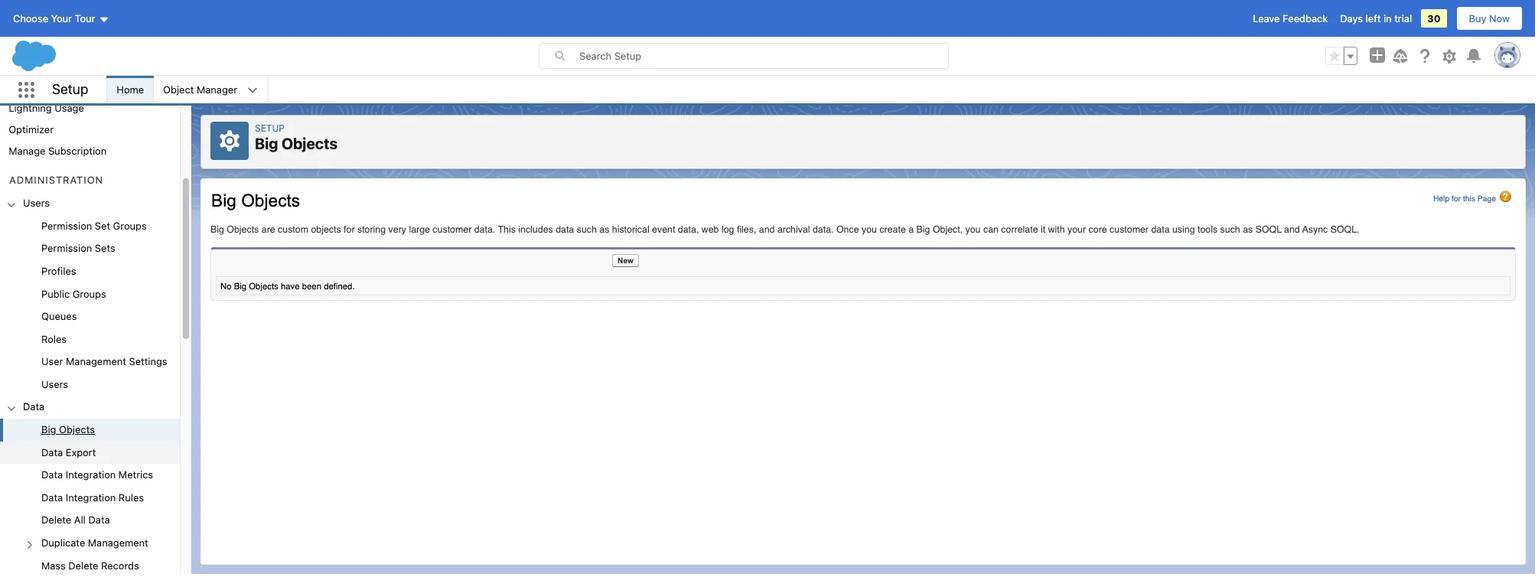Task type: vqa. For each thing, say whether or not it's contained in the screenshot.
the right Groups
yes



Task type: describe. For each thing, give the bounding box(es) containing it.
usage
[[55, 102, 84, 114]]

data integration metrics link
[[41, 469, 153, 482]]

objects inside tree item
[[59, 423, 95, 436]]

choose your tour button
[[12, 6, 110, 31]]

days left in trial
[[1341, 12, 1412, 24]]

user
[[41, 355, 63, 368]]

data for data export
[[41, 446, 63, 458]]

public groups
[[41, 287, 106, 300]]

leave feedback link
[[1253, 12, 1328, 24]]

delete all data link
[[41, 514, 110, 527]]

leave feedback
[[1253, 12, 1328, 24]]

export
[[66, 446, 96, 458]]

sets
[[95, 242, 115, 254]]

data for data link
[[23, 401, 45, 413]]

now
[[1490, 12, 1510, 24]]

public
[[41, 287, 70, 300]]

leave
[[1253, 12, 1280, 24]]

setup link
[[255, 122, 285, 134]]

setup big objects
[[255, 122, 338, 152]]

metrics
[[119, 469, 153, 481]]

data for data integration rules
[[41, 491, 63, 504]]

data export tree item
[[0, 441, 180, 464]]

big objects tree item
[[0, 419, 180, 441]]

setup for setup big objects
[[255, 122, 285, 134]]

duplicate
[[41, 537, 85, 549]]

home link
[[107, 76, 153, 103]]

management for user
[[66, 355, 126, 368]]

permission sets
[[41, 242, 115, 254]]

permission for permission set groups
[[41, 220, 92, 232]]

group for data
[[0, 419, 180, 574]]

permission sets link
[[41, 242, 115, 256]]

manage subscription link
[[9, 145, 107, 157]]

Search Setup text field
[[579, 44, 948, 68]]

data link
[[23, 401, 45, 414]]

duplicate management link
[[41, 537, 148, 550]]

duplicate management
[[41, 537, 148, 549]]

subscription
[[48, 145, 107, 157]]

permission for permission sets
[[41, 242, 92, 254]]

lightning
[[9, 102, 52, 114]]

integration for metrics
[[66, 469, 116, 481]]

objects inside setup big objects
[[282, 135, 338, 152]]

roles
[[41, 333, 67, 345]]

0 vertical spatial groups
[[113, 220, 147, 232]]

object manager
[[163, 83, 237, 96]]

big inside tree item
[[41, 423, 56, 436]]

0 horizontal spatial groups
[[73, 287, 106, 300]]

home
[[117, 83, 144, 96]]

group for users
[[0, 215, 180, 396]]

left
[[1366, 12, 1381, 24]]

optimizer link
[[9, 123, 54, 135]]

users for the topmost the users "link"
[[23, 197, 50, 209]]

buy now button
[[1456, 6, 1523, 31]]



Task type: locate. For each thing, give the bounding box(es) containing it.
data export
[[41, 446, 96, 458]]

permission
[[41, 220, 92, 232], [41, 242, 92, 254]]

trial
[[1395, 12, 1412, 24]]

set
[[95, 220, 110, 232]]

profiles
[[41, 265, 76, 277]]

1 vertical spatial integration
[[66, 491, 116, 504]]

management up records
[[88, 537, 148, 549]]

objects down setup link
[[282, 135, 338, 152]]

objects
[[282, 135, 338, 152], [59, 423, 95, 436]]

data right 'all'
[[88, 514, 110, 526]]

users down user
[[41, 378, 68, 390]]

profiles link
[[41, 265, 76, 278]]

1 vertical spatial permission
[[41, 242, 92, 254]]

buy
[[1469, 12, 1487, 24]]

users
[[23, 197, 50, 209], [41, 378, 68, 390]]

data
[[23, 401, 45, 413], [41, 446, 63, 458], [41, 469, 63, 481], [41, 491, 63, 504], [88, 514, 110, 526]]

manage
[[9, 145, 45, 157]]

permission set groups link
[[41, 220, 147, 233]]

users down administration
[[23, 197, 50, 209]]

roles link
[[41, 333, 67, 346]]

all
[[74, 514, 86, 526]]

0 vertical spatial group
[[1326, 47, 1358, 65]]

permission up profiles
[[41, 242, 92, 254]]

tour
[[75, 12, 95, 24]]

management inside users tree item
[[66, 355, 126, 368]]

users link
[[23, 197, 50, 210], [41, 378, 68, 392]]

1 vertical spatial group
[[0, 215, 180, 396]]

data up big objects
[[23, 401, 45, 413]]

queues link
[[41, 310, 77, 324]]

management right user
[[66, 355, 126, 368]]

delete left 'all'
[[41, 514, 71, 526]]

1 vertical spatial objects
[[59, 423, 95, 436]]

0 vertical spatial users link
[[23, 197, 50, 210]]

settings
[[129, 355, 167, 368]]

0 vertical spatial setup
[[52, 81, 88, 97]]

1 permission from the top
[[41, 220, 92, 232]]

1 vertical spatial groups
[[73, 287, 106, 300]]

big objects
[[41, 423, 95, 436]]

data for data integration metrics
[[41, 469, 63, 481]]

0 vertical spatial objects
[[282, 135, 338, 152]]

optimizer
[[9, 123, 54, 135]]

delete all data
[[41, 514, 110, 526]]

integration down "data export" tree item
[[66, 469, 116, 481]]

object
[[163, 83, 194, 96]]

0 vertical spatial users
[[23, 197, 50, 209]]

user management settings link
[[41, 355, 167, 369]]

lightning usage
[[9, 102, 84, 114]]

data down the data export link
[[41, 469, 63, 481]]

choose
[[13, 12, 48, 24]]

0 vertical spatial delete
[[41, 514, 71, 526]]

integration down data integration metrics link
[[66, 491, 116, 504]]

mass delete records link
[[41, 559, 139, 573]]

integration for rules
[[66, 491, 116, 504]]

groups
[[113, 220, 147, 232], [73, 287, 106, 300]]

1 vertical spatial management
[[88, 537, 148, 549]]

1 vertical spatial users
[[41, 378, 68, 390]]

mass
[[41, 559, 66, 571]]

object manager link
[[154, 76, 247, 103]]

data integration rules link
[[41, 491, 144, 505]]

setup for setup
[[52, 81, 88, 97]]

group containing big objects
[[0, 419, 180, 574]]

0 vertical spatial management
[[66, 355, 126, 368]]

users link down user
[[41, 378, 68, 392]]

users inside group
[[41, 378, 68, 390]]

0 horizontal spatial big
[[41, 423, 56, 436]]

management for duplicate
[[88, 537, 148, 549]]

0 horizontal spatial setup
[[52, 81, 88, 97]]

data inside "link"
[[88, 514, 110, 526]]

manage subscription
[[9, 145, 107, 157]]

big down data link
[[41, 423, 56, 436]]

delete
[[41, 514, 71, 526], [68, 559, 98, 571]]

data export link
[[41, 446, 96, 459]]

data integration metrics
[[41, 469, 153, 481]]

big inside setup big objects
[[255, 135, 278, 152]]

1 vertical spatial delete
[[68, 559, 98, 571]]

1 horizontal spatial groups
[[113, 220, 147, 232]]

group containing permission set groups
[[0, 215, 180, 396]]

1 vertical spatial setup
[[255, 122, 285, 134]]

management inside data tree item
[[88, 537, 148, 549]]

user management settings
[[41, 355, 167, 368]]

big objects link
[[41, 423, 95, 437]]

1 vertical spatial users link
[[41, 378, 68, 392]]

data up delete all data
[[41, 491, 63, 504]]

permission up the permission sets
[[41, 220, 92, 232]]

data down big objects link in the left bottom of the page
[[41, 446, 63, 458]]

management
[[66, 355, 126, 368], [88, 537, 148, 549]]

buy now
[[1469, 12, 1510, 24]]

public groups link
[[41, 287, 106, 301]]

choose your tour
[[13, 12, 95, 24]]

users link down administration
[[23, 197, 50, 210]]

2 permission from the top
[[41, 242, 92, 254]]

setup
[[52, 81, 88, 97], [255, 122, 285, 134]]

group
[[1326, 47, 1358, 65], [0, 215, 180, 396], [0, 419, 180, 574]]

rules
[[119, 491, 144, 504]]

0 vertical spatial big
[[255, 135, 278, 152]]

queues
[[41, 310, 77, 322]]

0 vertical spatial integration
[[66, 469, 116, 481]]

0 vertical spatial permission
[[41, 220, 92, 232]]

1 horizontal spatial setup
[[255, 122, 285, 134]]

groups right public at the bottom left
[[73, 287, 106, 300]]

groups right the set
[[113, 220, 147, 232]]

records
[[101, 559, 139, 571]]

1 horizontal spatial objects
[[282, 135, 338, 152]]

30
[[1428, 12, 1441, 24]]

lightning usage link
[[9, 102, 84, 114]]

delete down duplicate management link
[[68, 559, 98, 571]]

objects up export at the bottom left of page
[[59, 423, 95, 436]]

1 horizontal spatial big
[[255, 135, 278, 152]]

permission set groups
[[41, 220, 147, 232]]

users for the bottom the users "link"
[[41, 378, 68, 390]]

your
[[51, 12, 72, 24]]

big down setup link
[[255, 135, 278, 152]]

data tree item
[[0, 396, 180, 574]]

data integration rules
[[41, 491, 144, 504]]

users tree item
[[0, 192, 180, 396]]

manager
[[197, 83, 237, 96]]

1 integration from the top
[[66, 469, 116, 481]]

integration
[[66, 469, 116, 481], [66, 491, 116, 504]]

days
[[1341, 12, 1363, 24]]

big
[[255, 135, 278, 152], [41, 423, 56, 436]]

feedback
[[1283, 12, 1328, 24]]

2 vertical spatial group
[[0, 419, 180, 574]]

0 horizontal spatial objects
[[59, 423, 95, 436]]

administration
[[9, 174, 103, 186]]

2 integration from the top
[[66, 491, 116, 504]]

setup inside setup big objects
[[255, 122, 285, 134]]

in
[[1384, 12, 1392, 24]]

1 vertical spatial big
[[41, 423, 56, 436]]

mass delete records
[[41, 559, 139, 571]]



